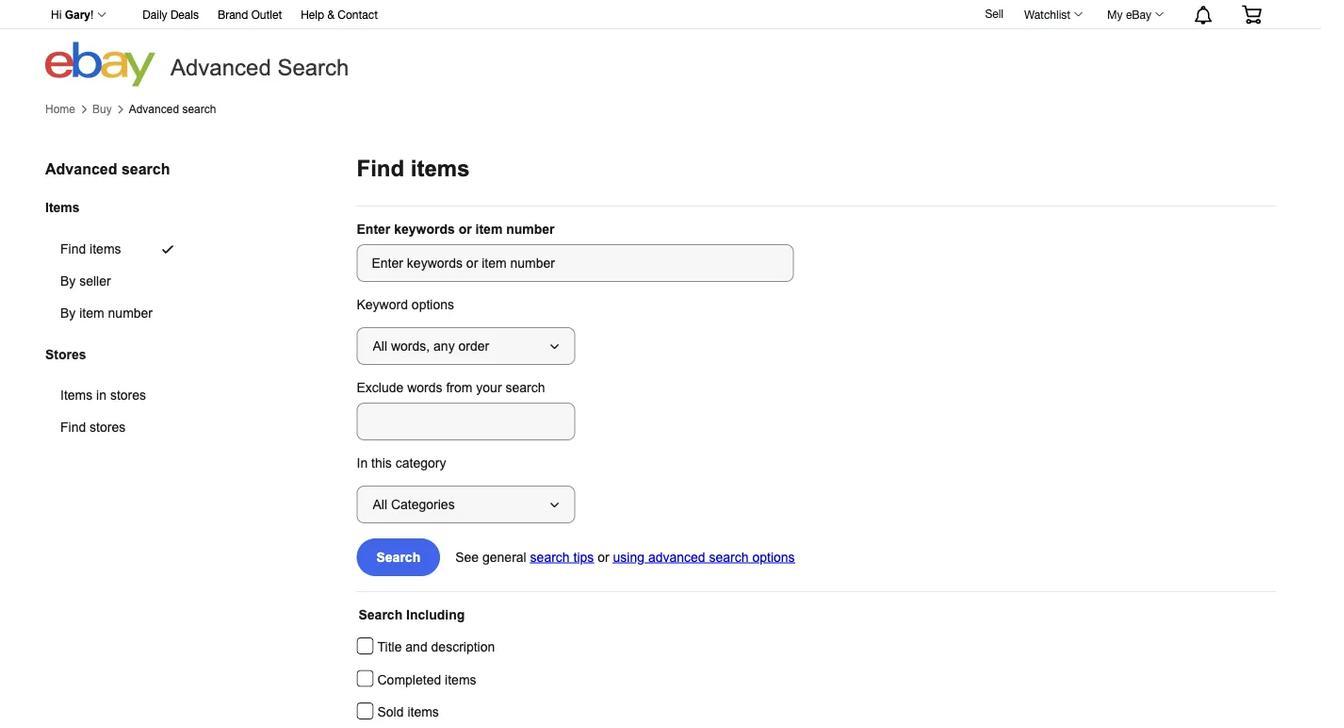 Task type: describe. For each thing, give the bounding box(es) containing it.
find for find stores link
[[60, 420, 86, 435]]

1 vertical spatial options
[[753, 550, 795, 564]]

keyword
[[357, 297, 408, 312]]

exclude words from your search
[[357, 380, 545, 395]]

Exclude words from your search text field
[[357, 403, 576, 440]]

enter keywords or item number
[[357, 222, 555, 236]]

search left the tips
[[530, 550, 570, 564]]

see
[[456, 550, 479, 564]]

0 vertical spatial advanced search
[[129, 103, 216, 115]]

items in stores link
[[45, 380, 191, 412]]

exclude
[[357, 380, 404, 395]]

help & contact
[[301, 8, 378, 21]]

tips
[[574, 550, 594, 564]]

using advanced search options link
[[613, 550, 795, 564]]

0 vertical spatial or
[[459, 222, 472, 236]]

home link
[[45, 103, 75, 116]]

description
[[431, 640, 495, 654]]

by item number
[[60, 306, 153, 320]]

home
[[45, 103, 75, 115]]

sold
[[378, 705, 404, 719]]

sell
[[986, 7, 1004, 20]]

in
[[357, 455, 368, 470]]

items up enter keywords or item number
[[411, 156, 470, 181]]

watchlist
[[1025, 8, 1071, 21]]

1 vertical spatial advanced search
[[45, 160, 170, 177]]

my ebay
[[1108, 8, 1152, 21]]

words
[[408, 380, 443, 395]]

and
[[406, 640, 428, 654]]

find stores
[[60, 420, 126, 435]]

find items link
[[45, 233, 198, 265]]

search right your on the bottom of the page
[[506, 380, 545, 395]]

advanced search link
[[129, 103, 216, 116]]

my
[[1108, 8, 1124, 21]]

0 vertical spatial advanced
[[171, 55, 271, 80]]

help & contact link
[[301, 5, 378, 26]]

my ebay link
[[1098, 3, 1173, 25]]

sold items
[[378, 705, 439, 719]]

Enter keywords or item number text field
[[357, 244, 794, 282]]

by item number link
[[45, 297, 198, 329]]

by for by item number
[[60, 306, 76, 320]]

items down description
[[445, 672, 477, 687]]

buy link
[[92, 103, 112, 116]]

1 vertical spatial or
[[598, 550, 610, 564]]

sell link
[[977, 7, 1013, 20]]

your shopping cart image
[[1242, 5, 1264, 24]]

title and description
[[378, 640, 495, 654]]

outlet
[[251, 8, 282, 21]]

ebay
[[1127, 8, 1152, 21]]

1 horizontal spatial find items
[[357, 156, 470, 181]]

find stores link
[[45, 412, 191, 444]]

completed
[[378, 672, 441, 687]]



Task type: vqa. For each thing, say whether or not it's contained in the screenshot.
EXCLUDE
yes



Task type: locate. For each thing, give the bounding box(es) containing it.
number up enter keywords or item number text field
[[507, 222, 555, 236]]

advanced search right buy
[[129, 103, 216, 115]]

find down items in stores
[[60, 420, 86, 435]]

help
[[301, 8, 324, 21]]

search down advanced search link
[[122, 160, 170, 177]]

2 vertical spatial find
[[60, 420, 86, 435]]

keyword options
[[357, 297, 455, 312]]

banner
[[41, 0, 1277, 87]]

find items up seller
[[60, 242, 121, 256]]

0 horizontal spatial or
[[459, 222, 472, 236]]

&
[[328, 8, 335, 21]]

0 vertical spatial search
[[278, 55, 349, 80]]

1 vertical spatial find items
[[60, 242, 121, 256]]

search including
[[359, 607, 465, 622]]

2 vertical spatial search
[[359, 607, 403, 622]]

in this category
[[357, 455, 446, 470]]

0 horizontal spatial find items
[[60, 242, 121, 256]]

1 horizontal spatial number
[[507, 222, 555, 236]]

1 vertical spatial find
[[60, 242, 86, 256]]

2 by from the top
[[60, 306, 76, 320]]

find
[[357, 156, 405, 181], [60, 242, 86, 256], [60, 420, 86, 435]]

item right keywords
[[476, 222, 503, 236]]

title
[[378, 640, 402, 654]]

1 vertical spatial by
[[60, 306, 76, 320]]

1 horizontal spatial or
[[598, 550, 610, 564]]

1 by from the top
[[60, 274, 76, 288]]

!
[[91, 8, 94, 21]]

search button
[[357, 538, 441, 576]]

from
[[446, 380, 473, 395]]

items for items in stores
[[60, 388, 93, 403]]

daily deals link
[[143, 5, 199, 26]]

your
[[476, 380, 502, 395]]

hi
[[51, 8, 62, 21]]

completed items
[[378, 672, 477, 687]]

0 vertical spatial options
[[412, 297, 455, 312]]

0 vertical spatial item
[[476, 222, 503, 236]]

1 vertical spatial item
[[79, 306, 104, 320]]

seller
[[79, 274, 111, 288]]

find up by seller
[[60, 242, 86, 256]]

items for items
[[45, 200, 80, 215]]

advanced
[[171, 55, 271, 80], [129, 103, 179, 115], [45, 160, 117, 177]]

using
[[613, 550, 645, 564]]

in
[[96, 388, 107, 403]]

1 vertical spatial stores
[[90, 420, 126, 435]]

stores
[[110, 388, 146, 403], [90, 420, 126, 435]]

by seller
[[60, 274, 111, 288]]

advanced search down buy link
[[45, 160, 170, 177]]

deals
[[171, 8, 199, 21]]

brand outlet
[[218, 8, 282, 21]]

search inside search button
[[377, 550, 421, 564]]

search up title
[[359, 607, 403, 622]]

1 horizontal spatial options
[[753, 550, 795, 564]]

buy
[[92, 103, 112, 115]]

advanced down buy link
[[45, 160, 117, 177]]

enter
[[357, 222, 391, 236]]

search right advanced on the bottom of page
[[710, 550, 749, 564]]

general
[[483, 550, 527, 564]]

contact
[[338, 8, 378, 21]]

search for search including
[[359, 607, 403, 622]]

banner containing sell
[[41, 0, 1277, 87]]

items
[[45, 200, 80, 215], [60, 388, 93, 403]]

brand outlet link
[[218, 5, 282, 26]]

advanced right buy
[[129, 103, 179, 115]]

find items
[[357, 156, 470, 181], [60, 242, 121, 256]]

daily deals
[[143, 8, 199, 21]]

stores right in
[[110, 388, 146, 403]]

watchlist link
[[1015, 3, 1092, 25]]

0 vertical spatial number
[[507, 222, 555, 236]]

brand
[[218, 8, 248, 21]]

hi gary !
[[51, 8, 94, 21]]

items right sold
[[408, 705, 439, 719]]

number down by seller link at the top left of the page
[[108, 306, 153, 320]]

search down advanced search
[[182, 103, 216, 115]]

items
[[411, 156, 470, 181], [90, 242, 121, 256], [445, 672, 477, 687], [408, 705, 439, 719]]

0 horizontal spatial options
[[412, 297, 455, 312]]

by for by seller
[[60, 274, 76, 288]]

0 vertical spatial stores
[[110, 388, 146, 403]]

search down help
[[278, 55, 349, 80]]

1 vertical spatial advanced
[[129, 103, 179, 115]]

by
[[60, 274, 76, 288], [60, 306, 76, 320]]

by seller link
[[45, 265, 198, 297]]

advanced
[[649, 550, 706, 564]]

2 vertical spatial advanced
[[45, 160, 117, 177]]

stores
[[45, 347, 86, 361]]

0 vertical spatial items
[[45, 200, 80, 215]]

item
[[476, 222, 503, 236], [79, 306, 104, 320]]

gary
[[65, 8, 91, 21]]

items left in
[[60, 388, 93, 403]]

0 vertical spatial find items
[[357, 156, 470, 181]]

search for search button
[[377, 550, 421, 564]]

account navigation
[[41, 0, 1277, 29]]

0 vertical spatial by
[[60, 274, 76, 288]]

daily
[[143, 8, 167, 21]]

by down by seller
[[60, 306, 76, 320]]

by left seller
[[60, 274, 76, 288]]

advanced search
[[129, 103, 216, 115], [45, 160, 170, 177]]

1 vertical spatial items
[[60, 388, 93, 403]]

search
[[278, 55, 349, 80], [377, 550, 421, 564], [359, 607, 403, 622]]

number
[[507, 222, 555, 236], [108, 306, 153, 320]]

or right keywords
[[459, 222, 472, 236]]

item down seller
[[79, 306, 104, 320]]

0 vertical spatial find
[[357, 156, 405, 181]]

advanced down brand
[[171, 55, 271, 80]]

search up search including
[[377, 550, 421, 564]]

this
[[372, 455, 392, 470]]

category
[[396, 455, 446, 470]]

items up the find items link
[[45, 200, 80, 215]]

1 vertical spatial search
[[377, 550, 421, 564]]

find for the find items link
[[60, 242, 86, 256]]

stores down items in stores
[[90, 420, 126, 435]]

or right the tips
[[598, 550, 610, 564]]

1 vertical spatial number
[[108, 306, 153, 320]]

search tips link
[[530, 550, 594, 564]]

keywords
[[394, 222, 455, 236]]

find items up keywords
[[357, 156, 470, 181]]

or
[[459, 222, 472, 236], [598, 550, 610, 564]]

items up seller
[[90, 242, 121, 256]]

find up enter
[[357, 156, 405, 181]]

0 horizontal spatial number
[[108, 306, 153, 320]]

including
[[406, 607, 465, 622]]

advanced search
[[171, 55, 349, 80]]

1 horizontal spatial item
[[476, 222, 503, 236]]

items in stores
[[60, 388, 146, 403]]

search
[[182, 103, 216, 115], [122, 160, 170, 177], [506, 380, 545, 395], [530, 550, 570, 564], [710, 550, 749, 564]]

options
[[412, 297, 455, 312], [753, 550, 795, 564]]

0 horizontal spatial item
[[79, 306, 104, 320]]

see general search tips or using advanced search options
[[456, 550, 795, 564]]



